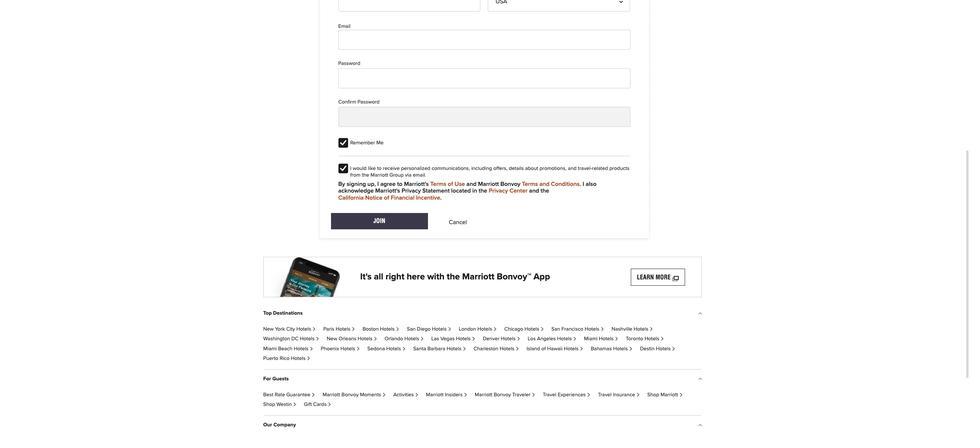 Task type: locate. For each thing, give the bounding box(es) containing it.
0 vertical spatial of
[[448, 181, 453, 187]]

0 horizontal spatial of
[[384, 195, 389, 201]]

arrow right image for bahamas hotels
[[629, 348, 633, 352]]

best rate guarantee
[[263, 393, 311, 398]]

group
[[390, 173, 404, 178]]

to right 'like'
[[377, 166, 382, 171]]

orlando hotels link
[[385, 337, 424, 342]]

gift
[[304, 403, 312, 408]]

offers,
[[494, 166, 508, 171]]

travel-
[[578, 166, 592, 171]]

island of hawaii hotels
[[527, 347, 579, 352]]

arrow up image
[[698, 424, 702, 430]]

arrow right image for miami hotels
[[615, 338, 619, 342]]

island of hawaii hotels link
[[527, 347, 584, 352]]

and inside i would like to receive personalized communications, including offers, details about promotions, and travel-related products from the marriott group via email.
[[568, 166, 577, 171]]

shop down best
[[263, 403, 275, 408]]

orleans
[[339, 337, 357, 342]]

confirm password
[[338, 100, 380, 105]]

0 horizontal spatial .
[[440, 195, 442, 201]]

bonvoy for marriott bonvoy moments
[[342, 393, 359, 398]]

0 horizontal spatial privacy
[[402, 188, 421, 194]]

via
[[405, 173, 412, 178]]

1 vertical spatial .
[[440, 195, 442, 201]]

arrow right image for destin hotels
[[672, 348, 676, 352]]

boston hotels link
[[363, 327, 400, 332]]

hotels down "francisco"
[[557, 337, 572, 342]]

miami beach hotels
[[263, 347, 309, 352]]

arrow right image down london hotels
[[472, 338, 476, 342]]

travel left experiences
[[543, 393, 557, 398]]

i would like to receive personalized communications, including offers, details about promotions, and travel-related products from the marriott group via email.
[[350, 166, 630, 178]]

1 san from the left
[[407, 327, 416, 332]]

dc
[[292, 337, 299, 342]]

the down the would
[[362, 173, 369, 178]]

arrow right image right westin at the bottom left of page
[[293, 404, 297, 408]]

arrow right image up santa
[[420, 338, 424, 342]]

notice
[[365, 195, 383, 201]]

new york city hotels link
[[263, 327, 316, 332]]

arrow right image inside marriott bonvoy moments link
[[382, 394, 386, 398]]

arrow right image up denver
[[494, 328, 497, 332]]

1 horizontal spatial san
[[552, 327, 560, 332]]

arrow right image up toronto hotels link
[[650, 328, 654, 332]]

arrow right image right experiences
[[587, 394, 591, 398]]

best
[[263, 393, 274, 398]]

1 vertical spatial to
[[397, 181, 403, 187]]

arrow right image inside travel insurance link
[[637, 394, 640, 398]]

new for new orleans hotels
[[327, 337, 337, 342]]

1 horizontal spatial terms
[[522, 181, 538, 187]]

0 vertical spatial miami
[[584, 337, 598, 342]]

all
[[374, 273, 384, 282]]

paris hotels link
[[324, 327, 355, 332]]

it's
[[360, 273, 372, 282]]

communications,
[[432, 166, 470, 171]]

bonvoy up "privacy center" link
[[501, 181, 521, 187]]

promotions,
[[540, 166, 567, 171]]

of
[[448, 181, 453, 187], [384, 195, 389, 201], [542, 347, 546, 352]]

destin hotels link
[[640, 347, 676, 352]]

of left use
[[448, 181, 453, 187]]

arrow right image up las vegas hotels at the left of the page
[[448, 328, 452, 332]]

. left "also"
[[580, 181, 581, 187]]

arrow right image inside denver hotels link
[[517, 338, 521, 342]]

arrow up image for nashville hotels
[[698, 312, 702, 318]]

incentive
[[416, 195, 440, 201]]

san francisco hotels link
[[552, 327, 605, 332]]

2 travel from the left
[[598, 393, 612, 398]]

arrow right image for shop westin
[[293, 404, 297, 408]]

washington dc hotels link
[[263, 337, 320, 342]]

to down group
[[397, 181, 403, 187]]

arrow right image inside orlando hotels link
[[420, 338, 424, 342]]

arrow right image inside phoenix hotels link
[[356, 348, 360, 352]]

arrow right image for orlando hotels
[[420, 338, 424, 342]]

arrow right image inside puerto rico hotels link
[[307, 358, 310, 361]]

arrow right image up bahamas hotels link
[[615, 338, 619, 342]]

arrow right image inside miami hotels link
[[615, 338, 619, 342]]

arrow right image inside sedona hotels "link"
[[402, 348, 406, 352]]

of down the angeles
[[542, 347, 546, 352]]

conditions
[[551, 181, 580, 187]]

1 horizontal spatial new
[[327, 337, 337, 342]]

1 vertical spatial shop
[[263, 403, 275, 408]]

arrow right image right cards
[[328, 404, 331, 408]]

details
[[509, 166, 524, 171]]

shop right the insurance
[[648, 393, 660, 398]]

nashville hotels link
[[612, 327, 654, 332]]

the down terms and conditions "link"
[[541, 188, 550, 194]]

arrow right image down miami beach hotels link
[[307, 358, 310, 361]]

0 horizontal spatial terms
[[431, 181, 447, 187]]

arrow right image down new orleans hotels link
[[356, 348, 360, 352]]

for
[[263, 377, 271, 382]]

arrow up image inside for guests link
[[698, 378, 702, 384]]

i up from
[[350, 166, 352, 171]]

arrow right image inside las vegas hotels link
[[472, 338, 476, 342]]

2 terms from the left
[[522, 181, 538, 187]]

hotels down the 'orleans'
[[341, 347, 355, 352]]

san diego hotels link
[[407, 327, 452, 332]]

privacy left center
[[489, 188, 508, 194]]

miami
[[584, 337, 598, 342], [263, 347, 277, 352]]

francisco
[[562, 327, 584, 332]]

0 horizontal spatial new
[[263, 327, 274, 332]]

arrow right image inside miami beach hotels link
[[310, 348, 313, 352]]

arrow right image inside washington dc hotels link
[[316, 338, 320, 342]]

terms up statement
[[431, 181, 447, 187]]

hotels up 'bahamas hotels'
[[599, 337, 614, 342]]

2 privacy from the left
[[489, 188, 508, 194]]

chicago hotels link
[[505, 327, 544, 332]]

arrow right image down toronto
[[629, 348, 633, 352]]

arrow right image up the angeles
[[541, 328, 544, 332]]

marriott bonvoy moments link
[[323, 393, 386, 398]]

Confirm password password field
[[338, 107, 631, 127]]

arrow right image inside "nashville hotels" link
[[650, 328, 654, 332]]

2 san from the left
[[552, 327, 560, 332]]

and right center
[[529, 188, 539, 194]]

1 horizontal spatial privacy
[[489, 188, 508, 194]]

bonvoy left the traveler
[[494, 393, 511, 398]]

hotels
[[297, 327, 311, 332], [336, 327, 351, 332], [380, 327, 395, 332], [432, 327, 447, 332], [478, 327, 492, 332], [525, 327, 540, 332], [585, 327, 600, 332], [634, 327, 649, 332], [300, 337, 315, 342], [358, 337, 373, 342], [405, 337, 419, 342], [456, 337, 471, 342], [501, 337, 516, 342], [557, 337, 572, 342], [599, 337, 614, 342], [645, 337, 660, 342], [294, 347, 309, 352], [341, 347, 355, 352], [386, 347, 401, 352], [447, 347, 462, 352], [500, 347, 515, 352], [564, 347, 579, 352], [613, 347, 628, 352], [656, 347, 671, 352], [291, 356, 306, 362]]

san up the los angeles hotels link
[[552, 327, 560, 332]]

charleston hotels
[[474, 347, 515, 352]]

arrow right image for puerto rico hotels
[[307, 358, 310, 361]]

arrow right image for charleston hotels
[[516, 348, 519, 352]]

santa
[[413, 347, 426, 352]]

like
[[368, 166, 376, 171]]

marriott inside i would like to receive personalized communications, including offers, details about promotions, and travel-related products from the marriott group via email.
[[371, 173, 388, 178]]

privacy inside '. i also acknowledge marriott's privacy statement located in the'
[[402, 188, 421, 194]]

miami up puerto
[[263, 347, 277, 352]]

hotels right city
[[297, 327, 311, 332]]

and left travel-
[[568, 166, 577, 171]]

2 horizontal spatial i
[[583, 181, 585, 187]]

arrow up image
[[698, 312, 702, 318], [698, 378, 702, 384]]

1 vertical spatial arrow up image
[[698, 378, 702, 384]]

new york city hotels
[[263, 327, 311, 332]]

products
[[610, 166, 630, 171]]

hotels down orlando
[[386, 347, 401, 352]]

new for new york city hotels
[[263, 327, 274, 332]]

arrow right image left bahamas
[[580, 348, 584, 352]]

0 horizontal spatial marriott's
[[376, 188, 400, 194]]

arrow right image inside toronto hotels link
[[661, 338, 664, 342]]

arrow right image inside shop westin link
[[293, 404, 297, 408]]

hotels down chicago
[[501, 337, 516, 342]]

0 horizontal spatial san
[[407, 327, 416, 332]]

arrow right image for paris hotels
[[352, 328, 355, 332]]

new up the phoenix
[[327, 337, 337, 342]]

bonvoy left moments
[[342, 393, 359, 398]]

arrow right image inside best rate guarantee link
[[312, 394, 315, 398]]

i right up,
[[377, 181, 379, 187]]

arrow right image right the 'shop marriott'
[[680, 394, 683, 398]]

arrow right image right moments
[[382, 394, 386, 398]]

hotels up los
[[525, 327, 540, 332]]

0 vertical spatial new
[[263, 327, 274, 332]]

privacy up the financial
[[402, 188, 421, 194]]

the right in
[[479, 188, 488, 194]]

arrow right image inside paris hotels link
[[352, 328, 355, 332]]

arrow right image right the activities
[[415, 394, 419, 398]]

arrow right image for boston hotels
[[396, 328, 400, 332]]

terms up center
[[522, 181, 538, 187]]

arrow right image right dc
[[316, 338, 320, 342]]

opens in a new browser window. image
[[673, 274, 679, 281]]

arrow right image for new york city hotels
[[312, 328, 316, 332]]

arrow right image left the phoenix
[[310, 348, 313, 352]]

arrow right image inside santa barbara hotels link
[[463, 348, 466, 352]]

. down statement
[[440, 195, 442, 201]]

arrow right image
[[448, 328, 452, 332], [601, 328, 605, 332], [374, 338, 377, 342], [420, 338, 424, 342], [472, 338, 476, 342], [661, 338, 664, 342], [356, 348, 360, 352], [402, 348, 406, 352], [463, 348, 466, 352], [307, 358, 310, 361], [312, 394, 315, 398], [382, 394, 386, 398], [415, 394, 419, 398], [464, 394, 468, 398], [532, 394, 536, 398], [587, 394, 591, 398], [637, 394, 640, 398], [680, 394, 683, 398], [293, 404, 297, 408], [328, 404, 331, 408]]

marriott's down agree
[[376, 188, 400, 194]]

arrow right image left "paris"
[[312, 328, 316, 332]]

password
[[358, 100, 380, 105]]

with
[[427, 273, 445, 282]]

arrow right image up destin hotels link
[[661, 338, 664, 342]]

0 horizontal spatial shop
[[263, 403, 275, 408]]

top
[[263, 311, 272, 316]]

for guests link
[[263, 371, 702, 388]]

arrow right image down chicago hotels in the bottom right of the page
[[517, 338, 521, 342]]

2 arrow up image from the top
[[698, 378, 702, 384]]

arrow right image down las vegas hotels link
[[463, 348, 466, 352]]

0 vertical spatial shop
[[648, 393, 660, 398]]

arrow right image down orlando hotels link
[[402, 348, 406, 352]]

1 horizontal spatial shop
[[648, 393, 660, 398]]

travel left the insurance
[[598, 393, 612, 398]]

1 vertical spatial miami
[[263, 347, 277, 352]]

arrow right image for marriott bonvoy moments
[[382, 394, 386, 398]]

destinations
[[273, 311, 303, 316]]

app
[[534, 273, 550, 282]]

arrow right image inside gift cards link
[[328, 404, 331, 408]]

arrow right image inside the los angeles hotels link
[[573, 338, 577, 342]]

arrow up image for shop marriott
[[698, 378, 702, 384]]

receive
[[383, 166, 400, 171]]

arrow right image inside "activities" link
[[415, 394, 419, 398]]

2 horizontal spatial of
[[542, 347, 546, 352]]

orlando
[[385, 337, 403, 342]]

i left "also"
[[583, 181, 585, 187]]

arrow right image for san diego hotels
[[448, 328, 452, 332]]

washington dc hotels
[[263, 337, 315, 342]]

the
[[362, 173, 369, 178], [479, 188, 488, 194], [541, 188, 550, 194], [447, 273, 460, 282]]

arrow right image inside 'travel experiences' link
[[587, 394, 591, 398]]

san up orlando hotels link
[[407, 327, 416, 332]]

Required Field Zip/Postal code text field
[[338, 0, 481, 12]]

arrow right image inside island of hawaii hotels link
[[580, 348, 584, 352]]

arrow right image inside charleston hotels link
[[516, 348, 519, 352]]

arrow right image inside boston hotels link
[[396, 328, 400, 332]]

rico
[[280, 356, 290, 362]]

for guests
[[263, 377, 289, 382]]

miami up bahamas
[[584, 337, 598, 342]]

1 horizontal spatial miami
[[584, 337, 598, 342]]

toronto hotels
[[626, 337, 660, 342]]

and inside "privacy center and the california notice of financial incentive ."
[[529, 188, 539, 194]]

arrow right image for chicago hotels
[[541, 328, 544, 332]]

Email text field
[[338, 30, 631, 50]]

puerto rico hotels
[[263, 356, 306, 362]]

experiences
[[558, 393, 586, 398]]

phoenix
[[321, 347, 339, 352]]

arrow right image right insiders
[[464, 394, 468, 398]]

arrow right image inside 'san francisco hotels' link
[[601, 328, 605, 332]]

it's all right here with the marriott bonvoy™ app
[[360, 273, 550, 282]]

arrow right image down san francisco hotels
[[573, 338, 577, 342]]

1 vertical spatial new
[[327, 337, 337, 342]]

financial
[[391, 195, 415, 201]]

1 horizontal spatial travel
[[598, 393, 612, 398]]

of right 'notice'
[[384, 195, 389, 201]]

terms and conditions link
[[522, 181, 580, 188]]

activities
[[394, 393, 414, 398]]

arrow right image for travel experiences
[[587, 394, 591, 398]]

shop for shop marriott
[[648, 393, 660, 398]]

arrow right image inside chicago hotels "link"
[[541, 328, 544, 332]]

arrow right image for denver hotels
[[517, 338, 521, 342]]

arrow right image inside marriott bonvoy traveler link
[[532, 394, 536, 398]]

0 horizontal spatial travel
[[543, 393, 557, 398]]

0 vertical spatial .
[[580, 181, 581, 187]]

signing
[[347, 181, 366, 187]]

of inside "privacy center and the california notice of financial incentive ."
[[384, 195, 389, 201]]

arrow right image inside new orleans hotels link
[[374, 338, 377, 342]]

1 vertical spatial marriott's
[[376, 188, 400, 194]]

arrow right image up miami hotels link
[[601, 328, 605, 332]]

arrow right image inside destin hotels link
[[672, 348, 676, 352]]

1 horizontal spatial marriott's
[[404, 181, 429, 187]]

new left "york"
[[263, 327, 274, 332]]

0 horizontal spatial to
[[377, 166, 382, 171]]

1 horizontal spatial .
[[580, 181, 581, 187]]

arrow right image inside shop marriott link
[[680, 394, 683, 398]]

1 horizontal spatial to
[[397, 181, 403, 187]]

london hotels link
[[459, 327, 497, 332]]

1 travel from the left
[[543, 393, 557, 398]]

arrow right image right the traveler
[[532, 394, 536, 398]]

arrow right image right destin hotels
[[672, 348, 676, 352]]

arrow right image for toronto hotels
[[661, 338, 664, 342]]

marriott's down email.
[[404, 181, 429, 187]]

1 arrow up image from the top
[[698, 312, 702, 318]]

. inside "privacy center and the california notice of financial incentive ."
[[440, 195, 442, 201]]

miami for miami beach hotels
[[263, 347, 277, 352]]

arrow right image up sedona
[[374, 338, 377, 342]]

to
[[377, 166, 382, 171], [397, 181, 403, 187]]

0 horizontal spatial miami
[[263, 347, 277, 352]]

arrow right image for santa barbara hotels
[[463, 348, 466, 352]]

1 privacy from the left
[[402, 188, 421, 194]]

arrow right image inside bahamas hotels link
[[629, 348, 633, 352]]

arrow right image left island
[[516, 348, 519, 352]]

arrow right image inside new york city hotels link
[[312, 328, 316, 332]]

0 horizontal spatial i
[[350, 166, 352, 171]]

learn
[[637, 274, 654, 281]]

arrow right image for nashville hotels
[[650, 328, 654, 332]]

join button
[[331, 213, 428, 230]]

by signing up, i agree to marriott's terms of use and marriott bonvoy terms and conditions
[[338, 181, 580, 187]]

arrow right image for washington dc hotels
[[316, 338, 320, 342]]

acknowledge
[[338, 188, 374, 194]]

0 vertical spatial arrow up image
[[698, 312, 702, 318]]

arrow up image inside top destinations link
[[698, 312, 702, 318]]

arrow right image inside san diego hotels link
[[448, 328, 452, 332]]

arrow right image up gift cards
[[312, 394, 315, 398]]

arrow right image
[[312, 328, 316, 332], [352, 328, 355, 332], [396, 328, 400, 332], [494, 328, 497, 332], [541, 328, 544, 332], [650, 328, 654, 332], [316, 338, 320, 342], [517, 338, 521, 342], [573, 338, 577, 342], [615, 338, 619, 342], [310, 348, 313, 352], [516, 348, 519, 352], [580, 348, 584, 352], [629, 348, 633, 352], [672, 348, 676, 352]]

travel insurance link
[[598, 393, 640, 398]]

las
[[432, 337, 439, 342]]

from
[[350, 173, 361, 178]]

arrow right image right the insurance
[[637, 394, 640, 398]]

1 vertical spatial of
[[384, 195, 389, 201]]

arrow right image for gift cards
[[328, 404, 331, 408]]

arrow right image up orlando
[[396, 328, 400, 332]]

arrow right image inside london hotels link
[[494, 328, 497, 332]]

arrow right image inside marriott insiders 'link'
[[464, 394, 468, 398]]

0 vertical spatial to
[[377, 166, 382, 171]]

hotels right destin
[[656, 347, 671, 352]]

arrow right image up new orleans hotels link
[[352, 328, 355, 332]]



Task type: vqa. For each thing, say whether or not it's contained in the screenshot.
communications,
yes



Task type: describe. For each thing, give the bounding box(es) containing it.
right
[[386, 273, 405, 282]]

hotels down dc
[[294, 347, 309, 352]]

guests
[[273, 377, 289, 382]]

travel experiences
[[543, 393, 586, 398]]

marriott's inside '. i also acknowledge marriott's privacy statement located in the'
[[376, 188, 400, 194]]

arrow right image for sedona hotels
[[402, 348, 406, 352]]

las vegas hotels link
[[432, 337, 476, 342]]

hotels down toronto
[[613, 347, 628, 352]]

0 vertical spatial marriott's
[[404, 181, 429, 187]]

marriott insiders
[[426, 393, 463, 398]]

sedona
[[368, 347, 385, 352]]

hotels up santa
[[405, 337, 419, 342]]

charleston hotels link
[[474, 347, 519, 352]]

destin hotels
[[640, 347, 671, 352]]

hotels down denver hotels link
[[500, 347, 515, 352]]

related
[[592, 166, 608, 171]]

sedona hotels link
[[368, 347, 406, 352]]

best rate guarantee link
[[263, 393, 315, 398]]

hawaii
[[548, 347, 563, 352]]

los
[[528, 337, 536, 342]]

1 horizontal spatial i
[[377, 181, 379, 187]]

personalized
[[401, 166, 431, 171]]

marriott bonvoy moments
[[323, 393, 381, 398]]

top destinations link
[[263, 305, 702, 322]]

1 horizontal spatial of
[[448, 181, 453, 187]]

Password password field
[[338, 68, 631, 88]]

washington
[[263, 337, 290, 342]]

travel experiences link
[[543, 393, 591, 398]]

hotels up denver
[[478, 327, 492, 332]]

denver hotels
[[483, 337, 516, 342]]

arrow right image for best rate guarantee
[[312, 394, 315, 398]]

the inside i would like to receive personalized communications, including offers, details about promotions, and travel-related products from the marriott group via email.
[[362, 173, 369, 178]]

barbara
[[428, 347, 446, 352]]

hotels up orlando
[[380, 327, 395, 332]]

hotels up destin hotels
[[645, 337, 660, 342]]

center
[[510, 188, 528, 194]]

our company link
[[263, 417, 702, 434]]

marriott bonvoy traveler link
[[475, 393, 536, 398]]

gift cards link
[[304, 403, 331, 408]]

boston
[[363, 327, 379, 332]]

the right with
[[447, 273, 460, 282]]

marriott insiders link
[[426, 393, 468, 398]]

arrow right image for los angeles hotels
[[573, 338, 577, 342]]

marriott bonvoy™ app image
[[264, 258, 353, 297]]

shop marriott link
[[648, 393, 683, 398]]

london
[[459, 327, 476, 332]]

hotels right dc
[[300, 337, 315, 342]]

san diego hotels
[[407, 327, 447, 332]]

activities link
[[394, 393, 419, 398]]

arrow right image for activities
[[415, 394, 419, 398]]

arrow right image for london hotels
[[494, 328, 497, 332]]

nashville hotels
[[612, 327, 649, 332]]

arrow right image for miami beach hotels
[[310, 348, 313, 352]]

puerto rico hotels link
[[263, 356, 310, 362]]

email
[[338, 24, 351, 29]]

hotels up toronto hotels on the right bottom of page
[[634, 327, 649, 332]]

san for san francisco hotels
[[552, 327, 560, 332]]

1 terms from the left
[[431, 181, 447, 187]]

phoenix hotels
[[321, 347, 355, 352]]

hotels down the london
[[456, 337, 471, 342]]

terms of use link
[[431, 181, 465, 188]]

traveler
[[513, 393, 531, 398]]

puerto
[[263, 356, 278, 362]]

arrow right image for las vegas hotels
[[472, 338, 476, 342]]

. inside '. i also acknowledge marriott's privacy statement located in the'
[[580, 181, 581, 187]]

arrow right image for shop marriott
[[680, 394, 683, 398]]

arrow right image for marriott bonvoy traveler
[[532, 394, 536, 398]]

boston hotels
[[363, 327, 395, 332]]

arrow right image for san francisco hotels
[[601, 328, 605, 332]]

the inside "privacy center and the california notice of financial incentive ."
[[541, 188, 550, 194]]

and up in
[[467, 181, 477, 187]]

use
[[455, 181, 465, 187]]

travel insurance
[[598, 393, 635, 398]]

confirm
[[338, 100, 356, 105]]

in
[[473, 188, 477, 194]]

hotels right rico on the bottom of the page
[[291, 356, 306, 362]]

new orleans hotels link
[[327, 337, 377, 342]]

our
[[263, 423, 272, 428]]

privacy inside "privacy center and the california notice of financial incentive ."
[[489, 188, 508, 194]]

toronto
[[626, 337, 644, 342]]

sedona hotels
[[368, 347, 401, 352]]

privacy center and the california notice of financial incentive .
[[338, 188, 550, 201]]

orlando hotels
[[385, 337, 419, 342]]

i inside '. i also acknowledge marriott's privacy statement located in the'
[[583, 181, 585, 187]]

bahamas hotels link
[[591, 347, 633, 352]]

hotels down boston
[[358, 337, 373, 342]]

insiders
[[445, 393, 463, 398]]

san francisco hotels
[[552, 327, 600, 332]]

and down 'promotions,'
[[540, 181, 550, 187]]

toronto hotels link
[[626, 337, 664, 342]]

california
[[338, 195, 364, 201]]

the inside '. i also acknowledge marriott's privacy statement located in the'
[[479, 188, 488, 194]]

miami beach hotels link
[[263, 347, 313, 352]]

san for san diego hotels
[[407, 327, 416, 332]]

miami for miami hotels
[[584, 337, 598, 342]]

cancel
[[449, 220, 467, 226]]

santa barbara hotels
[[413, 347, 462, 352]]

shop for shop westin
[[263, 403, 275, 408]]

shop westin
[[263, 403, 292, 408]]

vegas
[[441, 337, 455, 342]]

statement
[[423, 188, 450, 194]]

las vegas hotels
[[432, 337, 471, 342]]

arrow right image for island of hawaii hotels
[[580, 348, 584, 352]]

i inside i would like to receive personalized communications, including offers, details about promotions, and travel-related products from the marriott group via email.
[[350, 166, 352, 171]]

los angeles hotels link
[[528, 337, 577, 342]]

bonvoy for marriott bonvoy traveler
[[494, 393, 511, 398]]

island
[[527, 347, 540, 352]]

travel for travel insurance
[[598, 393, 612, 398]]

bahamas hotels
[[591, 347, 628, 352]]

agree
[[381, 181, 396, 187]]

travel for travel experiences
[[543, 393, 557, 398]]

arrow right image for travel insurance
[[637, 394, 640, 398]]

to inside i would like to receive personalized communications, including offers, details about promotions, and travel-related products from the marriott group via email.
[[377, 166, 382, 171]]

hotels up las
[[432, 327, 447, 332]]

hotels down las vegas hotels link
[[447, 347, 462, 352]]

hotels up the 'orleans'
[[336, 327, 351, 332]]

cards
[[313, 403, 327, 408]]

miami hotels link
[[584, 337, 619, 342]]

arrow right image for phoenix hotels
[[356, 348, 360, 352]]

hotels up miami hotels
[[585, 327, 600, 332]]

2 vertical spatial of
[[542, 347, 546, 352]]

denver
[[483, 337, 500, 342]]

located
[[451, 188, 471, 194]]

me
[[377, 140, 384, 146]]

hotels right hawaii
[[564, 347, 579, 352]]

more
[[656, 274, 671, 281]]

york
[[275, 327, 285, 332]]

cancel button
[[436, 213, 481, 226]]

company
[[274, 423, 296, 428]]

angeles
[[537, 337, 556, 342]]

shop westin link
[[263, 403, 297, 408]]

paris
[[324, 327, 335, 332]]

arrow right image for marriott insiders
[[464, 394, 468, 398]]

rate
[[275, 393, 285, 398]]

arrow right image for new orleans hotels
[[374, 338, 377, 342]]



